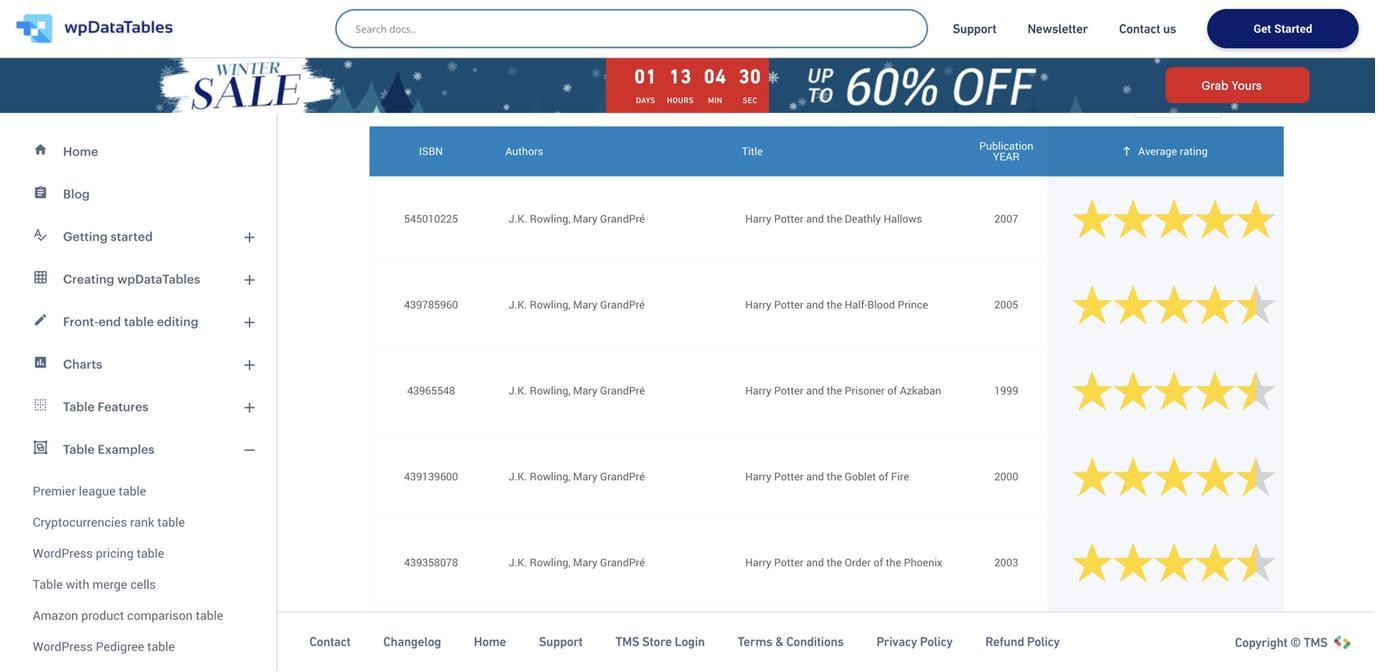 Task type: locate. For each thing, give the bounding box(es) containing it.
5 j.k. from the top
[[509, 555, 527, 570]]

wordpress down the amazon
[[33, 638, 93, 655]]

grandpré for harry potter and the prisoner of azkaban
[[600, 383, 645, 398]]

the left 'deathly'
[[827, 211, 842, 226]]

5 potter from the top
[[774, 555, 804, 570]]

table for table examples
[[63, 442, 95, 456]]

0 vertical spatial home
[[63, 144, 98, 158]]

0 horizontal spatial home
[[63, 144, 98, 158]]

creating
[[63, 272, 114, 286]]

potter for harry potter and the half-blood prince
[[774, 297, 804, 312]]

newsletter
[[1028, 21, 1088, 36]]

product
[[81, 607, 124, 624]]

merge
[[92, 576, 127, 593]]

creating wpdatatables link
[[10, 258, 267, 300]]

comparison
[[127, 607, 193, 624]]

rowling, for 545010225
[[530, 211, 571, 226]]

1 rowling, from the top
[[530, 211, 571, 226]]

wordpress inside 'link'
[[33, 638, 93, 655]]

2 potter from the top
[[774, 297, 804, 312]]

1 horizontal spatial contact
[[1119, 21, 1161, 36]]

policy right 2009
[[1027, 635, 1060, 649]]

3 potter from the top
[[774, 383, 804, 398]]

of right order
[[874, 555, 883, 570]]

5 grandpré from the top
[[600, 555, 645, 570]]

support for right support link
[[953, 21, 997, 36]]

5 and from the top
[[806, 555, 824, 570]]

home
[[63, 144, 98, 158], [474, 635, 506, 649]]

1 vertical spatial contact
[[309, 635, 351, 649]]

get started
[[1254, 21, 1313, 36]]

table with merge cells link
[[10, 569, 267, 600]]

grandpré for harry potter and the half-blood prince
[[600, 297, 645, 312]]

terms & conditions
[[738, 635, 844, 649]]

publication year: activate to sort column ascending element
[[966, 126, 1048, 176]]

0 horizontal spatial contact
[[309, 635, 351, 649]]

order
[[845, 555, 871, 570]]

5 mary from the top
[[573, 555, 598, 570]]

grandpré for harry potter and the deathly hallows
[[600, 211, 645, 226]]

tms
[[616, 635, 640, 649], [1304, 635, 1328, 650]]

contact us
[[1119, 21, 1177, 36]]

0 vertical spatial contact
[[1119, 21, 1161, 36]]

0 vertical spatial wordpress
[[33, 545, 93, 562]]

the left order
[[827, 555, 842, 570]]

3 grandpré from the top
[[600, 383, 645, 398]]

wordpress pedigree table
[[33, 638, 175, 655]]

4 grandpré from the top
[[600, 469, 645, 484]]

3 mary from the top
[[573, 383, 598, 398]]

3 j.k. from the top
[[509, 383, 527, 398]]

table up "premier league table"
[[63, 442, 95, 456]]

mary for 43965548
[[573, 383, 598, 398]]

cryptocurrencies rank table
[[33, 514, 185, 531]]

the for prisoner
[[827, 383, 842, 398]]

the left goblet
[[827, 469, 842, 484]]

1 vertical spatial home
[[474, 635, 506, 649]]

harry potter and the deathly hallows
[[745, 211, 922, 226]]

publication year
[[979, 138, 1034, 164]]

contact link
[[309, 634, 351, 650]]

2 mary from the top
[[573, 297, 598, 312]]

table inside wordpress pricing table "link"
[[137, 545, 164, 562]]

refund policy link
[[986, 634, 1060, 650]]

table down comparison
[[147, 638, 175, 655]]

0 vertical spatial table
[[63, 400, 95, 414]]

2 rowling, from the top
[[530, 297, 571, 312]]

10
[[1146, 96, 1158, 111]]

439139600
[[404, 469, 458, 484]]

2009
[[995, 641, 1019, 656]]

1 horizontal spatial support link
[[953, 20, 997, 37]]

j.k. for 439139600
[[509, 469, 527, 484]]

support
[[953, 21, 997, 36], [539, 635, 583, 649]]

and left half-
[[806, 297, 824, 312]]

harry for harry potter and the deathly hallows
[[745, 211, 772, 226]]

min
[[708, 96, 723, 105]]

table up cryptocurrencies rank table link
[[119, 483, 146, 499]]

privacy policy
[[877, 635, 953, 649]]

potter for harry potter and the order of the phoenix
[[774, 555, 804, 570]]

5 harry from the top
[[745, 555, 772, 570]]

1 j.k. rowling, mary grandpré from the top
[[509, 211, 645, 226]]

1 horizontal spatial home
[[474, 635, 506, 649]]

home left kathryn
[[474, 635, 506, 649]]

amazon product comparison table link
[[10, 600, 267, 631]]

&
[[775, 635, 784, 649]]

wordpress inside "link"
[[33, 545, 93, 562]]

2 wordpress from the top
[[33, 638, 93, 655]]

3 j.k. rowling, mary grandpré from the top
[[509, 383, 645, 398]]

399155341
[[404, 641, 458, 656]]

help
[[766, 641, 788, 656]]

1 harry from the top
[[745, 211, 772, 226]]

1 vertical spatial wordpress
[[33, 638, 93, 655]]

of for prisoner
[[888, 383, 897, 398]]

harry for harry potter and the half-blood prince
[[745, 297, 772, 312]]

the help
[[745, 641, 788, 656]]

the for order
[[827, 555, 842, 570]]

harry
[[745, 211, 772, 226], [745, 297, 772, 312], [745, 383, 772, 398], [745, 469, 772, 484], [745, 555, 772, 570]]

table for table features
[[63, 400, 95, 414]]

4 ★★★★★ from the top
[[1072, 448, 1277, 504]]

4 harry from the top
[[745, 469, 772, 484]]

table right comparison
[[196, 607, 223, 624]]

2 vertical spatial table
[[33, 576, 63, 593]]

mary
[[573, 211, 598, 226], [573, 297, 598, 312], [573, 383, 598, 398], [573, 469, 598, 484], [573, 555, 598, 570]]

1 vertical spatial support
[[539, 635, 583, 649]]

potter left goblet
[[774, 469, 804, 484]]

front-end table editing link
[[10, 300, 267, 343]]

1 vertical spatial support link
[[539, 634, 583, 650]]

table for cryptocurrencies rank table
[[157, 514, 185, 531]]

4 mary from the top
[[573, 469, 598, 484]]

1 ★★★★★ from the top
[[1072, 190, 1277, 246]]

4 and from the top
[[806, 469, 824, 484]]

©
[[1291, 635, 1301, 650]]

policy right the privacy
[[920, 635, 953, 649]]

policy for privacy policy
[[920, 635, 953, 649]]

4 j.k. from the top
[[509, 469, 527, 484]]

editing
[[157, 314, 199, 329]]

table inside amazon product comparison table link
[[196, 607, 223, 624]]

4 j.k. rowling, mary grandpré from the top
[[509, 469, 645, 484]]

azkaban
[[900, 383, 942, 398]]

1 vertical spatial of
[[879, 469, 889, 484]]

0 vertical spatial support
[[953, 21, 997, 36]]

2 and from the top
[[806, 297, 824, 312]]

j.k.
[[509, 211, 527, 226], [509, 297, 527, 312], [509, 383, 527, 398], [509, 469, 527, 484], [509, 555, 527, 570]]

table inside cryptocurrencies rank table link
[[157, 514, 185, 531]]

5 rowling, from the top
[[530, 555, 571, 570]]

contact for contact
[[309, 635, 351, 649]]

home link left kathryn
[[474, 634, 506, 650]]

2 ★★★★★ from the top
[[1072, 276, 1277, 332]]

isbn
[[419, 144, 443, 158]]

table for wordpress pedigree table
[[147, 638, 175, 655]]

0 horizontal spatial support
[[539, 635, 583, 649]]

5 ★★★★★ from the top
[[1072, 534, 1277, 589]]

3 rowling, from the top
[[530, 383, 571, 398]]

439358078
[[404, 555, 458, 570]]

potter left half-
[[774, 297, 804, 312]]

of right prisoner
[[888, 383, 897, 398]]

table left with
[[33, 576, 63, 593]]

table right "rank"
[[157, 514, 185, 531]]

4 rowling, from the top
[[530, 469, 571, 484]]

kathryn
[[509, 641, 546, 656]]

wordpress for wordpress pricing table
[[33, 545, 93, 562]]

1 vertical spatial home link
[[474, 634, 506, 650]]

2 harry from the top
[[745, 297, 772, 312]]

1 wordpress from the top
[[33, 545, 93, 562]]

3 and from the top
[[806, 383, 824, 398]]

1 horizontal spatial policy
[[1027, 635, 1060, 649]]

cryptocurrencies
[[33, 514, 127, 531]]

table features link
[[10, 386, 267, 428]]

potter
[[774, 211, 804, 226], [774, 297, 804, 312], [774, 383, 804, 398], [774, 469, 804, 484], [774, 555, 804, 570]]

days
[[636, 96, 656, 105]]

prisoner
[[845, 383, 885, 398]]

of left fire at bottom right
[[879, 469, 889, 484]]

0 vertical spatial of
[[888, 383, 897, 398]]

and left prisoner
[[806, 383, 824, 398]]

1 and from the top
[[806, 211, 824, 226]]

table inside 'front-end table editing' link
[[124, 314, 154, 329]]

the for goblet
[[827, 469, 842, 484]]

1999
[[995, 383, 1019, 398]]

1 mary from the top
[[573, 211, 598, 226]]

wordpress up with
[[33, 545, 93, 562]]

4 potter from the top
[[774, 469, 804, 484]]

mary for 439358078
[[573, 555, 598, 570]]

the for half-
[[827, 297, 842, 312]]

pedigree
[[96, 638, 144, 655]]

and left order
[[806, 555, 824, 570]]

2007
[[995, 211, 1019, 226]]

potter left order
[[774, 555, 804, 570]]

the
[[745, 641, 763, 656]]

get
[[1254, 21, 1272, 36]]

2 grandpré from the top
[[600, 297, 645, 312]]

1 j.k. from the top
[[509, 211, 527, 226]]

1 vertical spatial table
[[63, 442, 95, 456]]

1 potter from the top
[[774, 211, 804, 226]]

potter left prisoner
[[774, 383, 804, 398]]

table for front-end table editing
[[124, 314, 154, 329]]

tms left 'store' in the bottom left of the page
[[616, 635, 640, 649]]

table down charts
[[63, 400, 95, 414]]

blog
[[63, 187, 90, 201]]

yours
[[1232, 79, 1262, 92]]

tms right ©
[[1304, 635, 1328, 650]]

home link
[[10, 130, 267, 173], [474, 634, 506, 650]]

★★★★★
[[1072, 190, 1277, 246], [1072, 276, 1277, 332], [1072, 362, 1277, 418], [1072, 448, 1277, 504], [1072, 534, 1277, 589]]

439785960
[[404, 297, 458, 312]]

★★★★★ for 2003
[[1072, 534, 1277, 589]]

1 grandpré from the top
[[600, 211, 645, 226]]

blood
[[868, 297, 895, 312]]

the
[[827, 211, 842, 226], [827, 297, 842, 312], [827, 383, 842, 398], [827, 469, 842, 484], [827, 555, 842, 570], [886, 555, 901, 570]]

of
[[888, 383, 897, 398], [879, 469, 889, 484], [874, 555, 883, 570]]

★★★★★ for 2007
[[1072, 190, 1277, 246]]

grandpré for harry potter and the goblet of fire
[[600, 469, 645, 484]]

home link up blog
[[10, 130, 267, 173]]

home up blog
[[63, 144, 98, 158]]

isbn: activate to sort column ascending element
[[370, 126, 492, 176]]

the left prisoner
[[827, 383, 842, 398]]

table inside premier league table link
[[119, 483, 146, 499]]

★★★★★ for 1999
[[1072, 362, 1277, 418]]

hours
[[667, 96, 694, 105]]

2 policy from the left
[[1027, 635, 1060, 649]]

3 harry from the top
[[745, 383, 772, 398]]

1 horizontal spatial support
[[953, 21, 997, 36]]

potter for harry potter and the prisoner of azkaban
[[774, 383, 804, 398]]

2 vertical spatial of
[[874, 555, 883, 570]]

grandpré for harry potter and the order of the phoenix
[[600, 555, 645, 570]]

0 vertical spatial support link
[[953, 20, 997, 37]]

0 horizontal spatial home link
[[10, 130, 267, 173]]

features
[[98, 400, 149, 414]]

mary for 439139600
[[573, 469, 598, 484]]

0 vertical spatial home link
[[10, 130, 267, 173]]

2 j.k. rowling, mary grandpré from the top
[[509, 297, 645, 312]]

potter left 'deathly'
[[774, 211, 804, 226]]

j.k. for 43965548
[[509, 383, 527, 398]]

table right end
[[124, 314, 154, 329]]

1 policy from the left
[[920, 635, 953, 649]]

2 j.k. from the top
[[509, 297, 527, 312]]

table up "cells" at the bottom of page
[[137, 545, 164, 562]]

the left half-
[[827, 297, 842, 312]]

creating wpdatatables
[[63, 272, 200, 286]]

3 ★★★★★ from the top
[[1072, 362, 1277, 418]]

fire
[[891, 469, 909, 484]]

0 horizontal spatial policy
[[920, 635, 953, 649]]

harry potter and the prisoner of azkaban
[[745, 383, 942, 398]]

table examples
[[63, 442, 155, 456]]

table inside the wordpress pedigree table 'link'
[[147, 638, 175, 655]]

and left goblet
[[806, 469, 824, 484]]

5 j.k. rowling, mary grandpré from the top
[[509, 555, 645, 570]]

j.k. for 545010225
[[509, 211, 527, 226]]

2003
[[995, 555, 1019, 570]]

and left 'deathly'
[[806, 211, 824, 226]]



Task type: describe. For each thing, give the bounding box(es) containing it.
j.k. for 439358078
[[509, 555, 527, 570]]

Search form search field
[[356, 17, 916, 40]]

harry potter and the order of the phoenix
[[745, 555, 943, 570]]

rank
[[130, 514, 154, 531]]

publication
[[979, 138, 1034, 153]]

rowling, for 439139600
[[530, 469, 571, 484]]

rowling, for 439785960
[[530, 297, 571, 312]]

wordpress for wordpress pedigree table
[[33, 638, 93, 655]]

table with merge cells
[[33, 576, 156, 593]]

policy for refund policy
[[1027, 635, 1060, 649]]

get started link
[[1208, 9, 1359, 48]]

and for goblet
[[806, 469, 824, 484]]

potter for harry potter and the deathly hallows
[[774, 211, 804, 226]]

goblet
[[845, 469, 876, 484]]

13
[[669, 65, 692, 88]]

newsletter link
[[1028, 20, 1088, 37]]

★★★★★ for 2005
[[1072, 276, 1277, 332]]

started
[[111, 229, 153, 244]]

prince
[[898, 297, 928, 312]]

545010225
[[404, 211, 458, 226]]

us
[[1163, 21, 1177, 36]]

charts
[[63, 357, 102, 371]]

refund policy
[[986, 635, 1060, 649]]

privacy policy link
[[877, 634, 953, 650]]

wordpress pricing table link
[[10, 538, 267, 569]]

mary for 545010225
[[573, 211, 598, 226]]

Search input search field
[[356, 17, 916, 40]]

table for table with merge cells
[[33, 576, 63, 593]]

tms store login link
[[616, 634, 705, 650]]

print button
[[486, 48, 560, 81]]

premier league table link
[[10, 471, 267, 507]]

copyright
[[1235, 635, 1288, 650]]

half-
[[845, 297, 868, 312]]

premier league table
[[33, 483, 146, 499]]

table for wordpress pricing table
[[137, 545, 164, 562]]

j.k. rowling, mary grandpré for 439139600
[[509, 469, 645, 484]]

kathryn stockett
[[509, 641, 589, 656]]

potter for harry potter and the goblet of fire
[[774, 469, 804, 484]]

started
[[1275, 21, 1313, 36]]

cryptocurrencies rank table link
[[10, 507, 267, 538]]

average rating: activate to sort column ascending element
[[1048, 126, 1284, 176]]

conditions
[[786, 635, 844, 649]]

j.k. for 439785960
[[509, 297, 527, 312]]

grab yours
[[1202, 79, 1262, 92]]

examples
[[98, 442, 155, 456]]

grab
[[1202, 79, 1229, 92]]

wpdatatables
[[117, 272, 200, 286]]

columns button
[[369, 48, 476, 81]]

columns
[[403, 56, 448, 72]]

table features
[[63, 400, 149, 414]]

0 horizontal spatial tms
[[616, 635, 640, 649]]

deathly
[[845, 211, 881, 226]]

j.k. rowling, mary grandpré for 545010225
[[509, 211, 645, 226]]

table examples link
[[10, 428, 267, 471]]

j.k. rowling, mary grandpré for 43965548
[[509, 383, 645, 398]]

of for goblet
[[879, 469, 889, 484]]

1 horizontal spatial tms
[[1304, 635, 1328, 650]]

mary for 439785960
[[573, 297, 598, 312]]

getting started
[[63, 229, 153, 244]]

j.k. rowling, mary grandpré for 439785960
[[509, 297, 645, 312]]

2005
[[995, 297, 1019, 312]]

getting
[[63, 229, 108, 244]]

store
[[642, 635, 672, 649]]

0 horizontal spatial support link
[[539, 634, 583, 650]]

charts link
[[10, 343, 267, 386]]

support for leftmost support link
[[539, 635, 583, 649]]

pricing
[[96, 545, 134, 562]]

j.k. rowling, mary grandpré for 439358078
[[509, 555, 645, 570]]

print
[[520, 56, 545, 72]]

rowling, for 439358078
[[530, 555, 571, 570]]

★★★★★ for 2000
[[1072, 448, 1277, 504]]

rowling, for 43965548
[[530, 383, 571, 398]]

authors: activate to sort column ascending element
[[492, 126, 729, 176]]

title
[[742, 144, 763, 158]]

and for deathly
[[806, 211, 824, 226]]

with
[[66, 576, 89, 593]]

sec
[[743, 96, 758, 105]]

and for prisoner
[[806, 383, 824, 398]]

wordpress pricing table
[[33, 545, 164, 562]]

changelog link
[[383, 634, 441, 650]]

and for order
[[806, 555, 824, 570]]

front-
[[63, 314, 99, 329]]

premier
[[33, 483, 76, 499]]

year
[[993, 149, 1020, 164]]

terms
[[738, 635, 773, 649]]

contact for contact us
[[1119, 21, 1161, 36]]

the left 'phoenix'
[[886, 555, 901, 570]]

10 button
[[1146, 90, 1211, 117]]

1 horizontal spatial home link
[[474, 634, 506, 650]]

grab yours link
[[1166, 67, 1310, 103]]

league
[[79, 483, 116, 499]]

table for premier league table
[[119, 483, 146, 499]]

30
[[739, 65, 762, 88]]

wpdatatables - tables and charts manager wordpress plugin image
[[16, 14, 173, 43]]

refund
[[986, 635, 1025, 649]]

title: activate to sort column ascending element
[[729, 126, 966, 176]]

stockett
[[549, 641, 589, 656]]

harry for harry potter and the order of the phoenix
[[745, 555, 772, 570]]

end
[[99, 314, 121, 329]]

entries
[[1236, 95, 1271, 110]]

amazon
[[33, 607, 78, 624]]

amazon product comparison table
[[33, 607, 223, 624]]

04
[[704, 65, 727, 88]]

authors
[[506, 144, 543, 158]]

of for order
[[874, 555, 883, 570]]

the for deathly
[[827, 211, 842, 226]]

2000
[[995, 469, 1019, 484]]

harry for harry potter and the goblet of fire
[[745, 469, 772, 484]]

privacy
[[877, 635, 917, 649]]

and for half-
[[806, 297, 824, 312]]

harry potter and the goblet of fire
[[745, 469, 909, 484]]

front-end table editing
[[63, 314, 199, 329]]

harry for harry potter and the prisoner of azkaban
[[745, 383, 772, 398]]

blog link
[[10, 173, 267, 215]]



Task type: vqa. For each thing, say whether or not it's contained in the screenshot.
the Married to the top
no



